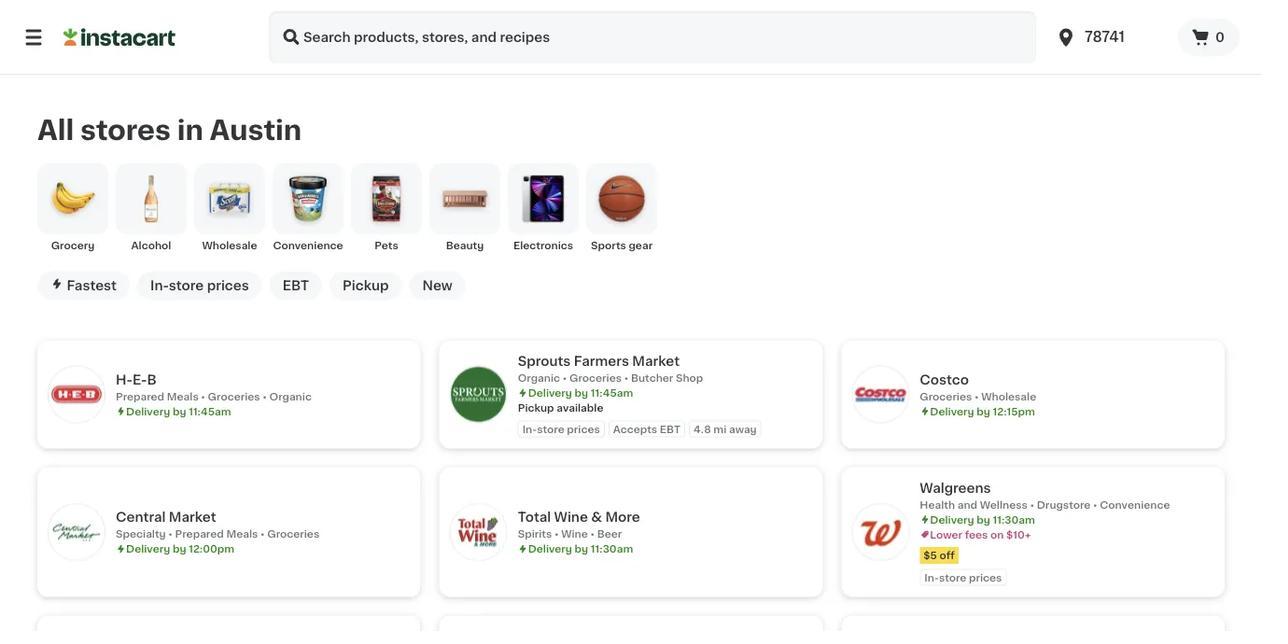 Task type: describe. For each thing, give the bounding box(es) containing it.
mi
[[714, 424, 727, 434]]

in-store prices inside in-store prices "button"
[[150, 279, 249, 292]]

0 vertical spatial wine
[[554, 511, 588, 524]]

by for costco
[[977, 406, 991, 417]]

walgreens image
[[853, 504, 909, 560]]

delivery by 12:00pm
[[126, 544, 234, 554]]

pickup for pickup
[[343, 279, 389, 292]]

on
[[991, 529, 1004, 540]]

in-store prices button
[[137, 272, 262, 300]]

stores
[[80, 117, 171, 143]]

in
[[177, 117, 203, 143]]

costco
[[920, 373, 969, 386]]

specialty
[[116, 529, 166, 539]]

1 vertical spatial in-
[[523, 424, 537, 434]]

gear
[[629, 240, 653, 251]]

1 vertical spatial wine
[[561, 529, 588, 539]]

pickup available
[[518, 403, 604, 413]]

1 horizontal spatial delivery by 11:45am
[[528, 388, 633, 398]]

central
[[116, 511, 166, 524]]

delivery for costco
[[930, 406, 974, 417]]

0 button
[[1178, 19, 1240, 56]]

1 vertical spatial in-store prices
[[523, 424, 600, 434]]

walgreens
[[920, 481, 991, 494]]

sports
[[591, 240, 626, 251]]

convenience inside the walgreens health and wellness • drugstore • convenience
[[1100, 499, 1170, 510]]

delivery up pickup available
[[528, 388, 572, 398]]

drugstore
[[1037, 499, 1091, 510]]

12:15pm
[[993, 406, 1035, 417]]

sprouts
[[518, 355, 571, 368]]

2 horizontal spatial in-
[[925, 572, 939, 583]]

by for central market
[[173, 544, 186, 554]]

delivery for h-e-b
[[126, 406, 170, 417]]

pets
[[375, 240, 398, 251]]

1 horizontal spatial ebt
[[660, 424, 681, 434]]

convenience inside button
[[273, 240, 343, 251]]

delivery for total wine & more
[[528, 544, 572, 554]]

new button
[[409, 272, 466, 300]]

1 vertical spatial 11:30am
[[591, 544, 633, 554]]

by for total wine & more
[[575, 544, 588, 554]]

&
[[591, 511, 602, 524]]

lower fees on $10+
[[930, 529, 1031, 540]]

$5 off
[[924, 550, 955, 561]]

1 horizontal spatial 11:45am
[[591, 388, 633, 398]]

organic inside h-e-b prepared meals • groceries • organic
[[269, 391, 312, 402]]

78741
[[1085, 30, 1125, 44]]

more
[[605, 511, 640, 524]]

1 horizontal spatial store
[[537, 424, 565, 434]]

wholesale inside costco groceries • wholesale
[[982, 391, 1037, 402]]

total
[[518, 511, 551, 524]]

alcohol
[[131, 240, 171, 251]]

groceries inside costco groceries • wholesale
[[920, 391, 972, 402]]

convenience button
[[273, 163, 344, 253]]

grocery
[[51, 240, 95, 251]]

total wine & more spirits • wine • beer
[[518, 511, 640, 539]]

in- inside "button"
[[150, 279, 169, 292]]

sprouts farmers market image
[[451, 367, 507, 423]]

spirits
[[518, 529, 552, 539]]

total wine & more image
[[451, 504, 507, 560]]

$10+
[[1007, 529, 1031, 540]]

all
[[37, 117, 74, 143]]

0
[[1216, 31, 1225, 44]]

1 vertical spatial delivery by 11:30am
[[528, 544, 633, 554]]

2 78741 button from the left
[[1055, 11, 1167, 63]]

1 horizontal spatial 11:30am
[[993, 514, 1035, 525]]

0 horizontal spatial 11:45am
[[189, 406, 231, 417]]

1 vertical spatial delivery by 11:45am
[[126, 406, 231, 417]]

electronics button
[[508, 163, 579, 253]]

h-e-b prepared meals • groceries • organic
[[116, 373, 312, 402]]

prepared inside the central market specialty • prepared meals • groceries
[[175, 529, 224, 539]]

by for h-e-b
[[173, 406, 186, 417]]

h-
[[116, 373, 133, 386]]

costco groceries • wholesale
[[920, 373, 1037, 402]]

alcohol button
[[116, 163, 187, 253]]



Task type: locate. For each thing, give the bounding box(es) containing it.
11:30am down the beer
[[591, 544, 633, 554]]

1 horizontal spatial in-store prices
[[523, 424, 600, 434]]

0 horizontal spatial in-
[[150, 279, 169, 292]]

in-store prices down off
[[925, 572, 1002, 583]]

2 horizontal spatial store
[[939, 572, 967, 583]]

beauty
[[446, 240, 484, 251]]

convenience right drugstore
[[1100, 499, 1170, 510]]

1 horizontal spatial in-
[[523, 424, 537, 434]]

0 horizontal spatial meals
[[167, 391, 199, 402]]

• inside costco groceries • wholesale
[[975, 391, 979, 402]]

in- down $5
[[925, 572, 939, 583]]

in- down pickup available
[[523, 424, 537, 434]]

0 vertical spatial delivery by 11:45am
[[528, 388, 633, 398]]

prices
[[207, 279, 249, 292], [567, 424, 600, 434], [969, 572, 1002, 583]]

0 vertical spatial prices
[[207, 279, 249, 292]]

pickup
[[343, 279, 389, 292], [518, 403, 554, 413]]

new
[[423, 279, 453, 292]]

2 vertical spatial store
[[939, 572, 967, 583]]

wholesale
[[202, 240, 257, 251], [982, 391, 1037, 402]]

delivery by 11:45am down b
[[126, 406, 231, 417]]

1 78741 button from the left
[[1044, 11, 1178, 63]]

4.8
[[694, 424, 711, 434]]

delivery
[[528, 388, 572, 398], [126, 406, 170, 417], [930, 406, 974, 417], [930, 514, 974, 525], [126, 544, 170, 554], [528, 544, 572, 554]]

pickup for pickup available
[[518, 403, 554, 413]]

1 vertical spatial 11:45am
[[189, 406, 231, 417]]

wellness
[[980, 499, 1028, 510]]

0 vertical spatial delivery by 11:30am
[[930, 514, 1035, 525]]

available
[[557, 403, 604, 413]]

wholesale up 12:15pm
[[982, 391, 1037, 402]]

meals inside the central market specialty • prepared meals • groceries
[[226, 529, 258, 539]]

groceries inside the central market specialty • prepared meals • groceries
[[267, 529, 320, 539]]

by
[[575, 388, 588, 398], [173, 406, 186, 417], [977, 406, 991, 417], [977, 514, 991, 525], [173, 544, 186, 554], [575, 544, 588, 554]]

0 horizontal spatial prices
[[207, 279, 249, 292]]

pickup button
[[330, 272, 402, 300]]

0 horizontal spatial 11:30am
[[591, 544, 633, 554]]

11:45am down sprouts farmers market organic • groceries • butcher shop
[[591, 388, 633, 398]]

shop
[[676, 373, 703, 383]]

market inside the central market specialty • prepared meals • groceries
[[169, 511, 216, 524]]

0 vertical spatial in-
[[150, 279, 169, 292]]

ebt inside button
[[283, 279, 309, 292]]

0 horizontal spatial store
[[169, 279, 204, 292]]

0 horizontal spatial prepared
[[116, 391, 164, 402]]

b
[[147, 373, 157, 386]]

delivery down costco
[[930, 406, 974, 417]]

0 vertical spatial convenience
[[273, 240, 343, 251]]

convenience
[[273, 240, 343, 251], [1100, 499, 1170, 510]]

1 vertical spatial meals
[[226, 529, 258, 539]]

2 vertical spatial in-store prices
[[925, 572, 1002, 583]]

delivery by 11:45am up available
[[528, 388, 633, 398]]

instacart logo image
[[63, 26, 176, 49]]

beauty button
[[430, 163, 501, 253]]

1 vertical spatial convenience
[[1100, 499, 1170, 510]]

organic inside sprouts farmers market organic • groceries • butcher shop
[[518, 373, 560, 383]]

delivery down b
[[126, 406, 170, 417]]

in-
[[150, 279, 169, 292], [523, 424, 537, 434], [925, 572, 939, 583]]

prepared up 12:00pm
[[175, 529, 224, 539]]

store down pickup available
[[537, 424, 565, 434]]

pickup inside button
[[343, 279, 389, 292]]

delivery down specialty
[[126, 544, 170, 554]]

grocery button
[[37, 163, 108, 253]]

$5
[[924, 550, 937, 561]]

market inside sprouts farmers market organic • groceries • butcher shop
[[633, 355, 680, 368]]

all stores in austin
[[37, 117, 302, 143]]

h e b image
[[49, 367, 105, 423]]

78741 button
[[1044, 11, 1178, 63], [1055, 11, 1167, 63]]

1 horizontal spatial convenience
[[1100, 499, 1170, 510]]

0 vertical spatial meals
[[167, 391, 199, 402]]

wine left & at the bottom left
[[554, 511, 588, 524]]

all stores in austin main content
[[0, 75, 1262, 631]]

away
[[729, 424, 757, 434]]

1 vertical spatial prices
[[567, 424, 600, 434]]

prices down available
[[567, 424, 600, 434]]

store down alcohol at left top
[[169, 279, 204, 292]]

wholesale up in-store prices "button"
[[202, 240, 257, 251]]

wholesale button
[[194, 163, 265, 253]]

0 horizontal spatial convenience
[[273, 240, 343, 251]]

by down costco groceries • wholesale
[[977, 406, 991, 417]]

meals inside h-e-b prepared meals • groceries • organic
[[167, 391, 199, 402]]

None search field
[[269, 11, 1037, 63]]

fastest button
[[37, 272, 130, 300]]

1 vertical spatial pickup
[[518, 403, 554, 413]]

e-
[[132, 373, 147, 386]]

4.8 mi away
[[694, 424, 757, 434]]

1 horizontal spatial delivery by 11:30am
[[930, 514, 1035, 525]]

ebt
[[283, 279, 309, 292], [660, 424, 681, 434]]

0 horizontal spatial wholesale
[[202, 240, 257, 251]]

1 horizontal spatial wholesale
[[982, 391, 1037, 402]]

1 vertical spatial ebt
[[660, 424, 681, 434]]

farmers
[[574, 355, 629, 368]]

1 horizontal spatial organic
[[518, 373, 560, 383]]

0 horizontal spatial in-store prices
[[150, 279, 249, 292]]

store
[[169, 279, 204, 292], [537, 424, 565, 434], [939, 572, 967, 583]]

butcher
[[631, 373, 674, 383]]

market up delivery by 12:00pm on the left
[[169, 511, 216, 524]]

0 vertical spatial wholesale
[[202, 240, 257, 251]]

2 vertical spatial in-
[[925, 572, 939, 583]]

0 vertical spatial prepared
[[116, 391, 164, 402]]

in-store prices
[[150, 279, 249, 292], [523, 424, 600, 434], [925, 572, 1002, 583]]

pickup left available
[[518, 403, 554, 413]]

off
[[940, 550, 955, 561]]

by up lower fees on $10+
[[977, 514, 991, 525]]

delivery by 11:30am up lower fees on $10+
[[930, 514, 1035, 525]]

2 horizontal spatial prices
[[969, 572, 1002, 583]]

ebt left pickup button
[[283, 279, 309, 292]]

delivery up lower
[[930, 514, 974, 525]]

costco image
[[853, 367, 909, 423]]

walgreens health and wellness • drugstore • convenience
[[920, 481, 1170, 510]]

1 vertical spatial store
[[537, 424, 565, 434]]

11:30am
[[993, 514, 1035, 525], [591, 544, 633, 554]]

meals
[[167, 391, 199, 402], [226, 529, 258, 539]]

0 horizontal spatial market
[[169, 511, 216, 524]]

delivery by 11:45am
[[528, 388, 633, 398], [126, 406, 231, 417]]

1 horizontal spatial prices
[[567, 424, 600, 434]]

0 vertical spatial market
[[633, 355, 680, 368]]

sports gear button
[[586, 163, 657, 253]]

0 vertical spatial pickup
[[343, 279, 389, 292]]

delivery by 11:30am down total wine & more spirits • wine • beer
[[528, 544, 633, 554]]

groceries inside h-e-b prepared meals • groceries • organic
[[208, 391, 260, 402]]

and
[[958, 499, 978, 510]]

in-store prices down pickup available
[[523, 424, 600, 434]]

by down total wine & more spirits • wine • beer
[[575, 544, 588, 554]]

wine left the beer
[[561, 529, 588, 539]]

0 horizontal spatial pickup
[[343, 279, 389, 292]]

lower
[[930, 529, 963, 540]]

accepts ebt
[[613, 424, 681, 434]]

sports gear
[[591, 240, 653, 251]]

market up butcher
[[633, 355, 680, 368]]

0 vertical spatial 11:30am
[[993, 514, 1035, 525]]

0 vertical spatial ebt
[[283, 279, 309, 292]]

groceries
[[570, 373, 622, 383], [208, 391, 260, 402], [920, 391, 972, 402], [267, 529, 320, 539]]

0 horizontal spatial ebt
[[283, 279, 309, 292]]

by up available
[[575, 388, 588, 398]]

0 horizontal spatial delivery by 11:45am
[[126, 406, 231, 417]]

prepared inside h-e-b prepared meals • groceries • organic
[[116, 391, 164, 402]]

beer
[[597, 529, 622, 539]]

ebt left 4.8
[[660, 424, 681, 434]]

1 horizontal spatial market
[[633, 355, 680, 368]]

delivery by 12:15pm
[[930, 406, 1035, 417]]

delivery down spirits
[[528, 544, 572, 554]]

2 vertical spatial prices
[[969, 572, 1002, 583]]

prepared down e-
[[116, 391, 164, 402]]

delivery for central market
[[126, 544, 170, 554]]

by left 12:00pm
[[173, 544, 186, 554]]

0 horizontal spatial organic
[[269, 391, 312, 402]]

12:00pm
[[189, 544, 234, 554]]

electronics
[[513, 240, 573, 251]]

in-store prices down alcohol at left top
[[150, 279, 249, 292]]

store down off
[[939, 572, 967, 583]]

1 horizontal spatial pickup
[[518, 403, 554, 413]]

1 vertical spatial organic
[[269, 391, 312, 402]]

central market image
[[49, 504, 105, 560]]

0 vertical spatial in-store prices
[[150, 279, 249, 292]]

in- down alcohol at left top
[[150, 279, 169, 292]]

accepts
[[613, 424, 658, 434]]

11:45am
[[591, 388, 633, 398], [189, 406, 231, 417]]

0 vertical spatial organic
[[518, 373, 560, 383]]

11:45am down h-e-b prepared meals • groceries • organic
[[189, 406, 231, 417]]

organic
[[518, 373, 560, 383], [269, 391, 312, 402]]

prices inside in-store prices "button"
[[207, 279, 249, 292]]

1 horizontal spatial prepared
[[175, 529, 224, 539]]

groceries inside sprouts farmers market organic • groceries • butcher shop
[[570, 373, 622, 383]]

pets button
[[351, 163, 422, 253]]

market
[[633, 355, 680, 368], [169, 511, 216, 524]]

0 vertical spatial 11:45am
[[591, 388, 633, 398]]

health
[[920, 499, 955, 510]]

wholesale inside wholesale button
[[202, 240, 257, 251]]

fees
[[965, 529, 988, 540]]

prepared
[[116, 391, 164, 402], [175, 529, 224, 539]]

wine
[[554, 511, 588, 524], [561, 529, 588, 539]]

prices down lower fees on $10+
[[969, 572, 1002, 583]]

1 vertical spatial prepared
[[175, 529, 224, 539]]

Search field
[[269, 11, 1037, 63]]

pickup down pets
[[343, 279, 389, 292]]

11:30am up $10+
[[993, 514, 1035, 525]]

central market specialty • prepared meals • groceries
[[116, 511, 320, 539]]

store inside "button"
[[169, 279, 204, 292]]

delivery by 11:30am
[[930, 514, 1035, 525], [528, 544, 633, 554]]

2 horizontal spatial in-store prices
[[925, 572, 1002, 583]]

1 vertical spatial market
[[169, 511, 216, 524]]

1 horizontal spatial meals
[[226, 529, 258, 539]]

1 vertical spatial wholesale
[[982, 391, 1037, 402]]

fastest
[[67, 279, 117, 292]]

ebt button
[[270, 272, 322, 300]]

0 horizontal spatial delivery by 11:30am
[[528, 544, 633, 554]]

sprouts farmers market organic • groceries • butcher shop
[[518, 355, 703, 383]]

0 vertical spatial store
[[169, 279, 204, 292]]

austin
[[210, 117, 302, 143]]

by down h-e-b prepared meals • groceries • organic
[[173, 406, 186, 417]]

•
[[563, 373, 567, 383], [624, 373, 629, 383], [201, 391, 205, 402], [263, 391, 267, 402], [975, 391, 979, 402], [1030, 499, 1035, 510], [1093, 499, 1098, 510], [168, 529, 173, 539], [260, 529, 265, 539], [555, 529, 559, 539], [591, 529, 595, 539]]

convenience up "ebt" button
[[273, 240, 343, 251]]

prices left "ebt" button
[[207, 279, 249, 292]]



Task type: vqa. For each thing, say whether or not it's contained in the screenshot.
the rightmost 11:30am
yes



